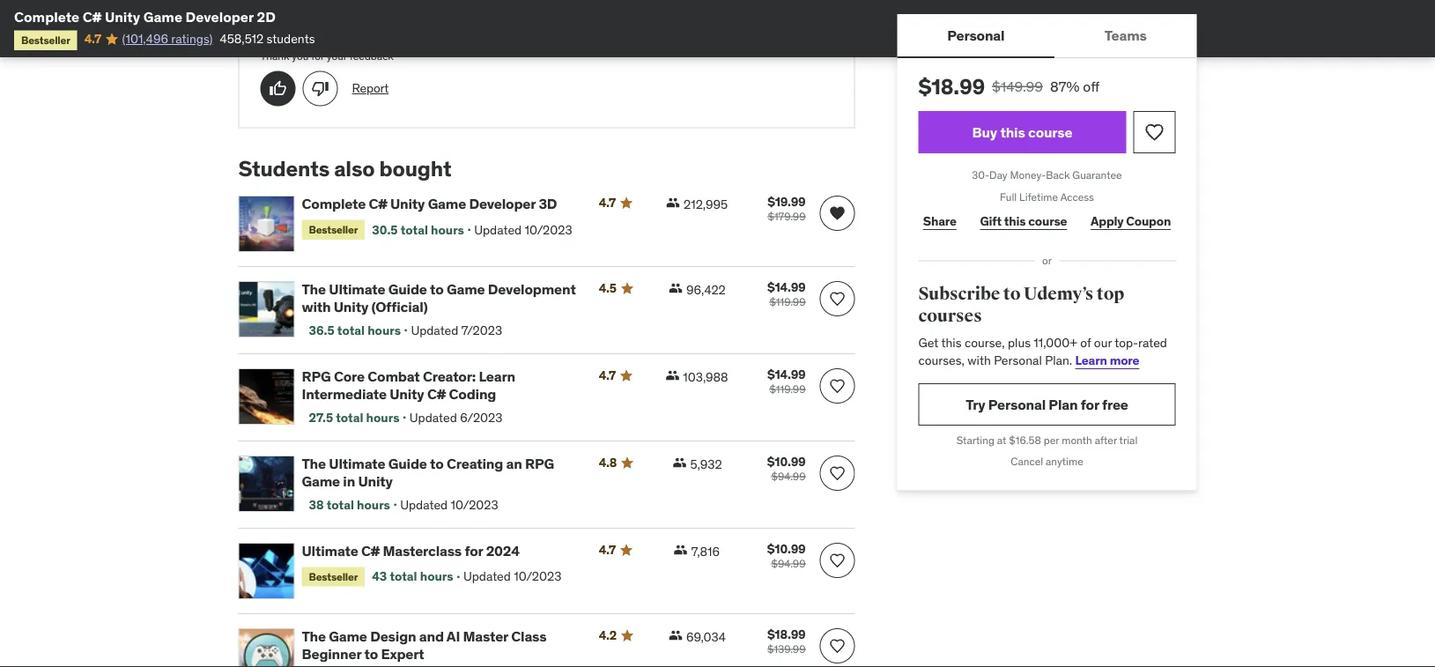Task type: locate. For each thing, give the bounding box(es) containing it.
xsmall image
[[669, 281, 683, 295], [665, 368, 680, 383]]

guarantee
[[1073, 168, 1122, 182]]

1 vertical spatial $119.99
[[770, 383, 806, 396]]

creator:
[[423, 368, 476, 386]]

$119.99
[[770, 295, 806, 309], [770, 383, 806, 396]]

xsmall image for the ultimate guide to creating an rpg game in unity
[[673, 456, 687, 470]]

the ultimate guide to game development with unity (official) link
[[302, 280, 578, 315]]

0 vertical spatial complete
[[14, 7, 79, 26]]

the left design
[[302, 627, 326, 646]]

36.5
[[309, 323, 335, 338]]

the inside the game design and ai master class beginner to expert
[[302, 627, 326, 646]]

this for gift
[[1004, 213, 1026, 229]]

1 $10.99 $94.99 from the top
[[767, 454, 806, 483]]

hours down rpg core combat creator: learn intermediate unity c# coding on the bottom left of the page
[[366, 410, 400, 426]]

$10.99 $94.99 right 7,816
[[767, 541, 806, 571]]

c# for complete c# unity game developer 3d
[[369, 195, 387, 213]]

hours down (official)
[[368, 323, 401, 338]]

undo mark as helpful image
[[269, 80, 287, 97]]

1 vertical spatial $14.99
[[767, 367, 806, 383]]

rpg right an
[[525, 455, 554, 473]]

total right 38
[[327, 497, 354, 513]]

2 wishlist image from the top
[[829, 377, 846, 395]]

unity inside the ultimate guide to game development with unity (official)
[[334, 297, 368, 315]]

learn more
[[1075, 352, 1140, 368]]

game inside the ultimate guide to creating an rpg game in unity
[[302, 472, 340, 490]]

1 wishlist image from the top
[[829, 205, 846, 222]]

1 vertical spatial 10/2023
[[451, 497, 498, 513]]

103,988
[[683, 369, 728, 385]]

for left 2024
[[465, 542, 483, 560]]

the game design and ai master class beginner to expert link
[[302, 627, 578, 662]]

$14.99 $119.99 for the ultimate guide to game development with unity (official)
[[767, 279, 806, 309]]

$14.99 $119.99 for rpg core combat creator: learn intermediate unity c# coding
[[767, 367, 806, 396]]

10/2023 down 2024
[[514, 568, 562, 584]]

this inside button
[[1000, 123, 1025, 141]]

this right 'gift'
[[1004, 213, 1026, 229]]

your
[[327, 49, 347, 63]]

game inside the ultimate guide to game development with unity (official)
[[447, 280, 485, 298]]

the
[[302, 280, 326, 298], [302, 455, 326, 473], [302, 627, 326, 646]]

$18.99 right the 69,034
[[767, 627, 806, 642]]

the inside the ultimate guide to creating an rpg game in unity
[[302, 455, 326, 473]]

0 vertical spatial $94.99
[[771, 470, 806, 483]]

1 the from the top
[[302, 280, 326, 298]]

this for get
[[941, 335, 962, 351]]

unity up 30.5 total hours
[[390, 195, 425, 213]]

2 $10.99 $94.99 from the top
[[767, 541, 806, 571]]

ultimate inside the ultimate guide to game development with unity (official)
[[329, 280, 385, 298]]

course for gift this course
[[1029, 213, 1067, 229]]

4.7 right 3d
[[599, 195, 616, 211]]

$119.99 right 103,988
[[770, 383, 806, 396]]

unity up (101,496
[[105, 7, 140, 26]]

this inside get this course, plus 11,000+ of our top-rated courses, with personal plan.
[[941, 335, 962, 351]]

the up 36.5 at the left
[[302, 280, 326, 298]]

$14.99 $119.99 right 103,988
[[767, 367, 806, 396]]

masterclass
[[383, 542, 462, 560]]

course inside button
[[1028, 123, 1073, 141]]

bestseller
[[21, 33, 70, 47], [309, 222, 358, 236], [309, 569, 358, 583]]

1 horizontal spatial for
[[465, 542, 483, 560]]

1 vertical spatial $10.99 $94.99
[[767, 541, 806, 571]]

guide
[[388, 280, 427, 298], [388, 455, 427, 473]]

1 vertical spatial the
[[302, 455, 326, 473]]

4.2
[[599, 627, 617, 643]]

0 vertical spatial for
[[311, 49, 324, 63]]

per
[[1044, 433, 1059, 447]]

total
[[401, 221, 428, 237], [337, 323, 365, 338], [336, 410, 363, 426], [327, 497, 354, 513], [390, 568, 417, 584]]

developer left 3d
[[469, 195, 536, 213]]

cancel
[[1011, 455, 1043, 468]]

back
[[1046, 168, 1070, 182]]

course down lifetime
[[1029, 213, 1067, 229]]

3 the from the top
[[302, 627, 326, 646]]

0 vertical spatial $14.99 $119.99
[[767, 279, 806, 309]]

$10.99 $94.99 for the ultimate guide to creating an rpg game in unity
[[767, 454, 806, 483]]

design
[[370, 627, 416, 646]]

1 vertical spatial for
[[1081, 395, 1099, 413]]

guide for creating
[[388, 455, 427, 473]]

0 vertical spatial wishlist image
[[829, 205, 846, 222]]

1 vertical spatial with
[[968, 352, 991, 368]]

1 $14.99 $119.99 from the top
[[767, 279, 806, 309]]

updated 10/2023 down 2024
[[463, 568, 562, 584]]

developer up 458,512
[[186, 7, 254, 26]]

with down course,
[[968, 352, 991, 368]]

xsmall image left 212,995
[[666, 196, 680, 210]]

2 guide from the top
[[388, 455, 427, 473]]

0 vertical spatial course
[[1028, 123, 1073, 141]]

2 vertical spatial the
[[302, 627, 326, 646]]

for for try personal plan for free
[[1081, 395, 1099, 413]]

buy this course
[[972, 123, 1073, 141]]

$14.99
[[767, 279, 806, 295], [767, 367, 806, 383]]

for
[[311, 49, 324, 63], [1081, 395, 1099, 413], [465, 542, 483, 560]]

with up 36.5 at the left
[[302, 297, 331, 315]]

personal down plus
[[994, 352, 1042, 368]]

0 vertical spatial $18.99
[[919, 73, 985, 100]]

ultimate inside the ultimate guide to creating an rpg game in unity
[[329, 455, 385, 473]]

month
[[1062, 433, 1092, 447]]

learn up the 6/2023
[[479, 368, 515, 386]]

the ultimate guide to creating an rpg game in unity
[[302, 455, 554, 490]]

$119.99 right 96,422
[[770, 295, 806, 309]]

0 vertical spatial $14.99
[[767, 279, 806, 295]]

unity right 'in'
[[358, 472, 393, 490]]

2 $14.99 $119.99 from the top
[[767, 367, 806, 396]]

total down intermediate
[[336, 410, 363, 426]]

students also bought
[[238, 155, 451, 182]]

$14.99 down $179.99 at right
[[767, 279, 806, 295]]

(101,496
[[122, 31, 168, 47]]

developer for 3d
[[469, 195, 536, 213]]

rpg inside the ultimate guide to creating an rpg game in unity
[[525, 455, 554, 473]]

updated
[[474, 221, 522, 237], [411, 323, 459, 338], [410, 410, 457, 426], [400, 497, 448, 513], [463, 568, 511, 584]]

to right (official)
[[430, 280, 444, 298]]

$10.99 $94.99 for ultimate c# masterclass for 2024
[[767, 541, 806, 571]]

xsmall image left 103,988
[[665, 368, 680, 383]]

2 $94.99 from the top
[[771, 557, 806, 571]]

game left design
[[329, 627, 367, 646]]

1 vertical spatial ultimate
[[329, 455, 385, 473]]

10/2023 for 2024
[[514, 568, 562, 584]]

core
[[334, 368, 365, 386]]

learn down of
[[1075, 352, 1107, 368]]

0 vertical spatial xsmall image
[[669, 281, 683, 295]]

udemy's
[[1024, 283, 1094, 304]]

1 horizontal spatial with
[[968, 352, 991, 368]]

updated for creating
[[400, 497, 448, 513]]

$10.99 right "5,932"
[[767, 454, 806, 470]]

1 $94.99 from the top
[[771, 470, 806, 483]]

updated for learn
[[410, 410, 457, 426]]

7/2023
[[461, 323, 502, 338]]

0 vertical spatial $119.99
[[770, 295, 806, 309]]

0 vertical spatial developer
[[186, 7, 254, 26]]

0 vertical spatial $10.99 $94.99
[[767, 454, 806, 483]]

$94.99 up $18.99 $139.99
[[771, 557, 806, 571]]

xsmall image left 96,422
[[669, 281, 683, 295]]

get
[[919, 335, 939, 351]]

ultimate for in
[[329, 455, 385, 473]]

2 vertical spatial bestseller
[[309, 569, 358, 583]]

total right 36.5 at the left
[[337, 323, 365, 338]]

$139.99
[[768, 642, 806, 656]]

wishlist image for the ultimate guide to game development with unity (official)
[[829, 290, 846, 308]]

0 vertical spatial 10/2023
[[525, 221, 572, 237]]

0 vertical spatial $10.99
[[767, 454, 806, 470]]

guide down 30.5 total hours
[[388, 280, 427, 298]]

this right buy
[[1000, 123, 1025, 141]]

creating
[[447, 455, 503, 473]]

ultimate up 36.5 total hours
[[329, 280, 385, 298]]

to left expert
[[364, 644, 378, 662]]

2 vertical spatial this
[[941, 335, 962, 351]]

4.7 up 4.2
[[599, 542, 616, 558]]

1 vertical spatial $94.99
[[771, 557, 806, 571]]

$10.99 $94.99 right "5,932"
[[767, 454, 806, 483]]

4.7 down 4.5 at the top left of page
[[599, 368, 616, 383]]

the left 'in'
[[302, 455, 326, 473]]

0 horizontal spatial $18.99
[[767, 627, 806, 642]]

1 $119.99 from the top
[[770, 295, 806, 309]]

0 vertical spatial updated 10/2023
[[474, 221, 572, 237]]

to left 'creating'
[[430, 455, 444, 473]]

buy
[[972, 123, 997, 141]]

xsmall image
[[666, 196, 680, 210], [673, 456, 687, 470], [674, 543, 688, 557], [669, 628, 683, 642]]

4.7 for complete c# unity game developer 3d
[[599, 195, 616, 211]]

hours down ultimate c# masterclass for 2024 link
[[420, 568, 453, 584]]

wishlist image for ultimate c# masterclass for 2024
[[829, 552, 846, 569]]

0 vertical spatial guide
[[388, 280, 427, 298]]

10/2023 down 'creating'
[[451, 497, 498, 513]]

ultimate down 38
[[302, 542, 358, 560]]

xsmall image left "5,932"
[[673, 456, 687, 470]]

1 vertical spatial wishlist image
[[829, 377, 846, 395]]

$14.99 $119.99 down $179.99 at right
[[767, 279, 806, 309]]

1 vertical spatial rpg
[[525, 455, 554, 473]]

$18.99
[[919, 73, 985, 100], [767, 627, 806, 642]]

thank
[[260, 49, 289, 63]]

total right 43
[[390, 568, 417, 584]]

0 vertical spatial this
[[1000, 123, 1025, 141]]

2024
[[486, 542, 520, 560]]

0 horizontal spatial rpg
[[302, 368, 331, 386]]

0 horizontal spatial developer
[[186, 7, 254, 26]]

course up 'back'
[[1028, 123, 1073, 141]]

c# inside rpg core combat creator: learn intermediate unity c# coding
[[427, 384, 446, 403]]

apply coupon button
[[1086, 204, 1176, 239]]

10/2023 for developer
[[525, 221, 572, 237]]

updated for game
[[411, 323, 459, 338]]

1 vertical spatial course
[[1029, 213, 1067, 229]]

for left free
[[1081, 395, 1099, 413]]

$94.99 for ultimate c# masterclass for 2024
[[771, 557, 806, 571]]

apply
[[1091, 213, 1124, 229]]

wishlist image
[[1144, 122, 1165, 143], [829, 290, 846, 308], [829, 464, 846, 482], [829, 552, 846, 569]]

1 vertical spatial $10.99
[[767, 541, 806, 557]]

updated 10/2023 down 3d
[[474, 221, 572, 237]]

1 vertical spatial this
[[1004, 213, 1026, 229]]

1 guide from the top
[[388, 280, 427, 298]]

personal up $16.58
[[988, 395, 1046, 413]]

2 vertical spatial 10/2023
[[514, 568, 562, 584]]

day
[[990, 168, 1008, 182]]

1 horizontal spatial rpg
[[525, 455, 554, 473]]

developer
[[186, 7, 254, 26], [469, 195, 536, 213]]

1 vertical spatial bestseller
[[309, 222, 358, 236]]

this up courses,
[[941, 335, 962, 351]]

and
[[419, 627, 444, 646]]

0 vertical spatial ultimate
[[329, 280, 385, 298]]

2 vertical spatial ultimate
[[302, 542, 358, 560]]

0 horizontal spatial with
[[302, 297, 331, 315]]

the ultimate guide to creating an rpg game in unity link
[[302, 455, 578, 490]]

guide inside the ultimate guide to game development with unity (official)
[[388, 280, 427, 298]]

in
[[343, 472, 355, 490]]

$10.99
[[767, 454, 806, 470], [767, 541, 806, 557]]

updated down rpg core combat creator: learn intermediate unity c# coding link
[[410, 410, 457, 426]]

$10.99 for the ultimate guide to creating an rpg game in unity
[[767, 454, 806, 470]]

1 horizontal spatial complete
[[302, 195, 366, 213]]

game
[[143, 7, 182, 26], [428, 195, 466, 213], [447, 280, 485, 298], [302, 472, 340, 490], [329, 627, 367, 646]]

$14.99 right 103,988
[[767, 367, 806, 383]]

complete for complete c# unity game developer 3d
[[302, 195, 366, 213]]

gift
[[980, 213, 1002, 229]]

1 horizontal spatial developer
[[469, 195, 536, 213]]

0 vertical spatial rpg
[[302, 368, 331, 386]]

0 horizontal spatial learn
[[479, 368, 515, 386]]

0 horizontal spatial complete
[[14, 7, 79, 26]]

2 vertical spatial updated 10/2023
[[463, 568, 562, 584]]

tab list
[[897, 14, 1197, 58]]

personal up $18.99 $149.99 87% off
[[947, 26, 1005, 44]]

bestseller for complete
[[309, 222, 358, 236]]

for right you
[[311, 49, 324, 63]]

4.7 for rpg core combat creator: learn intermediate unity c# coding
[[599, 368, 616, 383]]

ultimate up 38 total hours
[[329, 455, 385, 473]]

try personal plan for free
[[966, 395, 1129, 413]]

to
[[430, 280, 444, 298], [1003, 283, 1021, 304], [430, 455, 444, 473], [364, 644, 378, 662]]

for inside try personal plan for free link
[[1081, 395, 1099, 413]]

hours down complete c# unity game developer 3d link
[[431, 221, 464, 237]]

course
[[1028, 123, 1073, 141], [1029, 213, 1067, 229]]

4.7 for ultimate c# masterclass for 2024
[[599, 542, 616, 558]]

1 vertical spatial complete
[[302, 195, 366, 213]]

total for game
[[327, 497, 354, 513]]

xsmall image left 7,816
[[674, 543, 688, 557]]

1 $14.99 from the top
[[767, 279, 806, 295]]

game up 38
[[302, 472, 340, 490]]

hours right 38
[[357, 497, 390, 513]]

43 total hours
[[372, 568, 453, 584]]

2 $14.99 from the top
[[767, 367, 806, 383]]

1 horizontal spatial $18.99
[[919, 73, 985, 100]]

$18.99 for $18.99 $149.99 87% off
[[919, 73, 985, 100]]

students
[[267, 31, 315, 47]]

$94.99
[[771, 470, 806, 483], [771, 557, 806, 571]]

1 vertical spatial guide
[[388, 455, 427, 473]]

rpg left core
[[302, 368, 331, 386]]

starting at $16.58 per month after trial cancel anytime
[[957, 433, 1138, 468]]

1 vertical spatial $14.99 $119.99
[[767, 367, 806, 396]]

the for the ultimate guide to creating an rpg game in unity
[[302, 455, 326, 473]]

0 vertical spatial with
[[302, 297, 331, 315]]

the inside the ultimate guide to game development with unity (official)
[[302, 280, 326, 298]]

wishlist image for rpg core combat creator: learn intermediate unity c# coding
[[829, 377, 846, 395]]

updated down the ultimate guide to game development with unity (official)
[[411, 323, 459, 338]]

$18.99 up buy
[[919, 73, 985, 100]]

1 vertical spatial developer
[[469, 195, 536, 213]]

$14.99 $119.99
[[767, 279, 806, 309], [767, 367, 806, 396]]

updated 10/2023
[[474, 221, 572, 237], [400, 497, 498, 513], [463, 568, 562, 584]]

personal inside get this course, plus 11,000+ of our top-rated courses, with personal plan.
[[994, 352, 1042, 368]]

10/2023 down 3d
[[525, 221, 572, 237]]

2 $10.99 from the top
[[767, 541, 806, 557]]

combat
[[368, 368, 420, 386]]

guide right 'in'
[[388, 455, 427, 473]]

2d
[[257, 7, 276, 26]]

xsmall image for rpg core combat creator: learn intermediate unity c# coding
[[665, 368, 680, 383]]

updated 10/2023 down the ultimate guide to creating an rpg game in unity link on the left
[[400, 497, 498, 513]]

1 $10.99 from the top
[[767, 454, 806, 470]]

course for buy this course
[[1028, 123, 1073, 141]]

wishlist image
[[829, 205, 846, 222], [829, 377, 846, 395], [829, 637, 846, 655]]

0 vertical spatial the
[[302, 280, 326, 298]]

course,
[[965, 335, 1005, 351]]

rpg inside rpg core combat creator: learn intermediate unity c# coding
[[302, 368, 331, 386]]

game up updated 7/2023
[[447, 280, 485, 298]]

2 $119.99 from the top
[[770, 383, 806, 396]]

2 vertical spatial for
[[465, 542, 483, 560]]

bestseller for ultimate
[[309, 569, 358, 583]]

1 vertical spatial xsmall image
[[665, 368, 680, 383]]

to left udemy's
[[1003, 283, 1021, 304]]

0 vertical spatial personal
[[947, 26, 1005, 44]]

ultimate for (official)
[[329, 280, 385, 298]]

unity up 36.5 total hours
[[334, 297, 368, 315]]

1 vertical spatial personal
[[994, 352, 1042, 368]]

development
[[488, 280, 576, 298]]

guide inside the ultimate guide to creating an rpg game in unity
[[388, 455, 427, 473]]

458,512 students
[[220, 31, 315, 47]]

personal button
[[897, 14, 1055, 56]]

to inside the ultimate guide to game development with unity (official)
[[430, 280, 444, 298]]

updated down the ultimate guide to creating an rpg game in unity
[[400, 497, 448, 513]]

to inside the game design and ai master class beginner to expert
[[364, 644, 378, 662]]

2 vertical spatial wishlist image
[[829, 637, 846, 655]]

1 vertical spatial $18.99
[[767, 627, 806, 642]]

$10.99 right 7,816
[[767, 541, 806, 557]]

1 horizontal spatial learn
[[1075, 352, 1107, 368]]

more
[[1110, 352, 1140, 368]]

2 horizontal spatial for
[[1081, 395, 1099, 413]]

2 the from the top
[[302, 455, 326, 473]]

learn inside rpg core combat creator: learn intermediate unity c# coding
[[479, 368, 515, 386]]

unity up the updated 6/2023
[[390, 384, 424, 403]]

updated down 2024
[[463, 568, 511, 584]]

feedback
[[350, 49, 394, 63]]

$94.99 right "5,932"
[[771, 470, 806, 483]]



Task type: vqa. For each thing, say whether or not it's contained in the screenshot.
your
yes



Task type: describe. For each thing, give the bounding box(es) containing it.
2 vertical spatial personal
[[988, 395, 1046, 413]]

top-
[[1115, 335, 1138, 351]]

game up (101,496 ratings)
[[143, 7, 182, 26]]

6/2023
[[460, 410, 503, 426]]

expert
[[381, 644, 424, 662]]

4.8
[[599, 455, 617, 471]]

ai
[[447, 627, 460, 646]]

lifetime
[[1020, 190, 1058, 203]]

complete c# unity game developer 3d link
[[302, 195, 578, 213]]

trial
[[1120, 433, 1138, 447]]

hours for (official)
[[368, 323, 401, 338]]

to inside subscribe to udemy's top courses
[[1003, 283, 1021, 304]]

total for unity
[[337, 323, 365, 338]]

0 vertical spatial bestseller
[[21, 33, 70, 47]]

starting
[[957, 433, 995, 447]]

gift this course
[[980, 213, 1067, 229]]

updated 7/2023
[[411, 323, 502, 338]]

total for c#
[[336, 410, 363, 426]]

free
[[1102, 395, 1129, 413]]

4.7 left (101,496
[[84, 31, 101, 47]]

wishlist image for complete c# unity game developer 3d
[[829, 205, 846, 222]]

off
[[1083, 77, 1100, 95]]

27.5 total hours
[[309, 410, 400, 426]]

c# for complete c# unity game developer 2d
[[83, 7, 102, 26]]

$119.99 for rpg core combat creator: learn intermediate unity c# coding
[[770, 383, 806, 396]]

mark as unhelpful image
[[311, 80, 329, 97]]

courses,
[[919, 352, 965, 368]]

teams button
[[1055, 14, 1197, 56]]

3d
[[539, 195, 557, 213]]

to inside the ultimate guide to creating an rpg game in unity
[[430, 455, 444, 473]]

27.5
[[309, 410, 333, 426]]

updated 6/2023
[[410, 410, 503, 426]]

38
[[309, 497, 324, 513]]

game up 30.5 total hours
[[428, 195, 466, 213]]

for for ultimate c# masterclass for 2024
[[465, 542, 483, 560]]

apply coupon
[[1091, 213, 1171, 229]]

personal inside button
[[947, 26, 1005, 44]]

ratings)
[[171, 31, 213, 47]]

guide for game
[[388, 280, 427, 298]]

developer for 2d
[[186, 7, 254, 26]]

share button
[[919, 204, 961, 239]]

xsmall image for ultimate c# masterclass for 2024
[[674, 543, 688, 557]]

plan
[[1049, 395, 1078, 413]]

$19.99 $179.99
[[768, 194, 806, 223]]

learn more link
[[1075, 352, 1140, 368]]

the for the game design and ai master class beginner to expert
[[302, 627, 326, 646]]

class
[[511, 627, 547, 646]]

unity inside the ultimate guide to creating an rpg game in unity
[[358, 472, 393, 490]]

hours for coding
[[366, 410, 400, 426]]

complete for complete c# unity game developer 2d
[[14, 7, 79, 26]]

$14.99 for rpg core combat creator: learn intermediate unity c# coding
[[767, 367, 806, 383]]

0 horizontal spatial for
[[311, 49, 324, 63]]

plus
[[1008, 335, 1031, 351]]

hours for in
[[357, 497, 390, 513]]

updated 10/2023 for developer
[[474, 221, 572, 237]]

or
[[1042, 254, 1052, 267]]

full
[[1000, 190, 1017, 203]]

30-day money-back guarantee full lifetime access
[[972, 168, 1122, 203]]

$18.99 for $18.99 $139.99
[[767, 627, 806, 642]]

458,512
[[220, 31, 264, 47]]

the ultimate guide to game development with unity (official)
[[302, 280, 576, 315]]

$10.99 for ultimate c# masterclass for 2024
[[767, 541, 806, 557]]

also
[[334, 155, 375, 182]]

with inside the ultimate guide to game development with unity (official)
[[302, 297, 331, 315]]

buy this course button
[[919, 111, 1127, 153]]

plan.
[[1045, 352, 1072, 368]]

gift this course link
[[976, 204, 1072, 239]]

anytime
[[1046, 455, 1084, 468]]

beginner
[[302, 644, 361, 662]]

$94.99 for the ultimate guide to creating an rpg game in unity
[[771, 470, 806, 483]]

try
[[966, 395, 985, 413]]

(101,496 ratings)
[[122, 31, 213, 47]]

teams
[[1105, 26, 1147, 44]]

$119.99 for the ultimate guide to game development with unity (official)
[[770, 295, 806, 309]]

$18.99 $149.99 87% off
[[919, 73, 1100, 100]]

1 vertical spatial updated 10/2023
[[400, 497, 498, 513]]

game inside the game design and ai master class beginner to expert
[[329, 627, 367, 646]]

tab list containing personal
[[897, 14, 1197, 58]]

38 total hours
[[309, 497, 390, 513]]

96,422
[[686, 282, 726, 298]]

$179.99
[[768, 210, 806, 223]]

thank you for your feedback
[[260, 49, 394, 63]]

87%
[[1050, 77, 1080, 95]]

master
[[463, 627, 508, 646]]

7,816
[[691, 543, 720, 559]]

report
[[352, 80, 389, 96]]

(official)
[[371, 297, 428, 315]]

you
[[292, 49, 309, 63]]

of
[[1080, 335, 1091, 351]]

ultimate c# masterclass for 2024
[[302, 542, 520, 560]]

wishlist image for the ultimate guide to creating an rpg game in unity
[[829, 464, 846, 482]]

bought
[[379, 155, 451, 182]]

212,995
[[684, 196, 728, 212]]

subscribe to udemy's top courses
[[919, 283, 1124, 327]]

rated
[[1138, 335, 1167, 351]]

students
[[238, 155, 330, 182]]

xsmall image left the 69,034
[[669, 628, 683, 642]]

$149.99
[[992, 77, 1043, 95]]

complete c# unity game developer 2d
[[14, 7, 276, 26]]

c# for ultimate c# masterclass for 2024
[[361, 542, 380, 560]]

courses
[[919, 305, 982, 327]]

complete c# unity game developer 3d
[[302, 195, 557, 213]]

11,000+
[[1034, 335, 1078, 351]]

3 wishlist image from the top
[[829, 637, 846, 655]]

total right the 30.5
[[401, 221, 428, 237]]

money-
[[1010, 168, 1046, 182]]

xsmall image for the ultimate guide to game development with unity (official)
[[669, 281, 683, 295]]

unity inside rpg core combat creator: learn intermediate unity c# coding
[[390, 384, 424, 403]]

at
[[997, 433, 1007, 447]]

xsmall image for complete c# unity game developer 3d
[[666, 196, 680, 210]]

30-
[[972, 168, 990, 182]]

$18.99 $139.99
[[767, 627, 806, 656]]

43
[[372, 568, 387, 584]]

subscribe
[[919, 283, 1000, 304]]

with inside get this course, plus 11,000+ of our top-rated courses, with personal plan.
[[968, 352, 991, 368]]

top
[[1097, 283, 1124, 304]]

access
[[1061, 190, 1094, 203]]

$14.99 for the ultimate guide to game development with unity (official)
[[767, 279, 806, 295]]

updated down complete c# unity game developer 3d link
[[474, 221, 522, 237]]

updated 10/2023 for 2024
[[463, 568, 562, 584]]

this for buy
[[1000, 123, 1025, 141]]

the for the ultimate guide to game development with unity (official)
[[302, 280, 326, 298]]

69,034
[[686, 629, 726, 645]]

ultimate c# masterclass for 2024 link
[[302, 542, 578, 560]]



